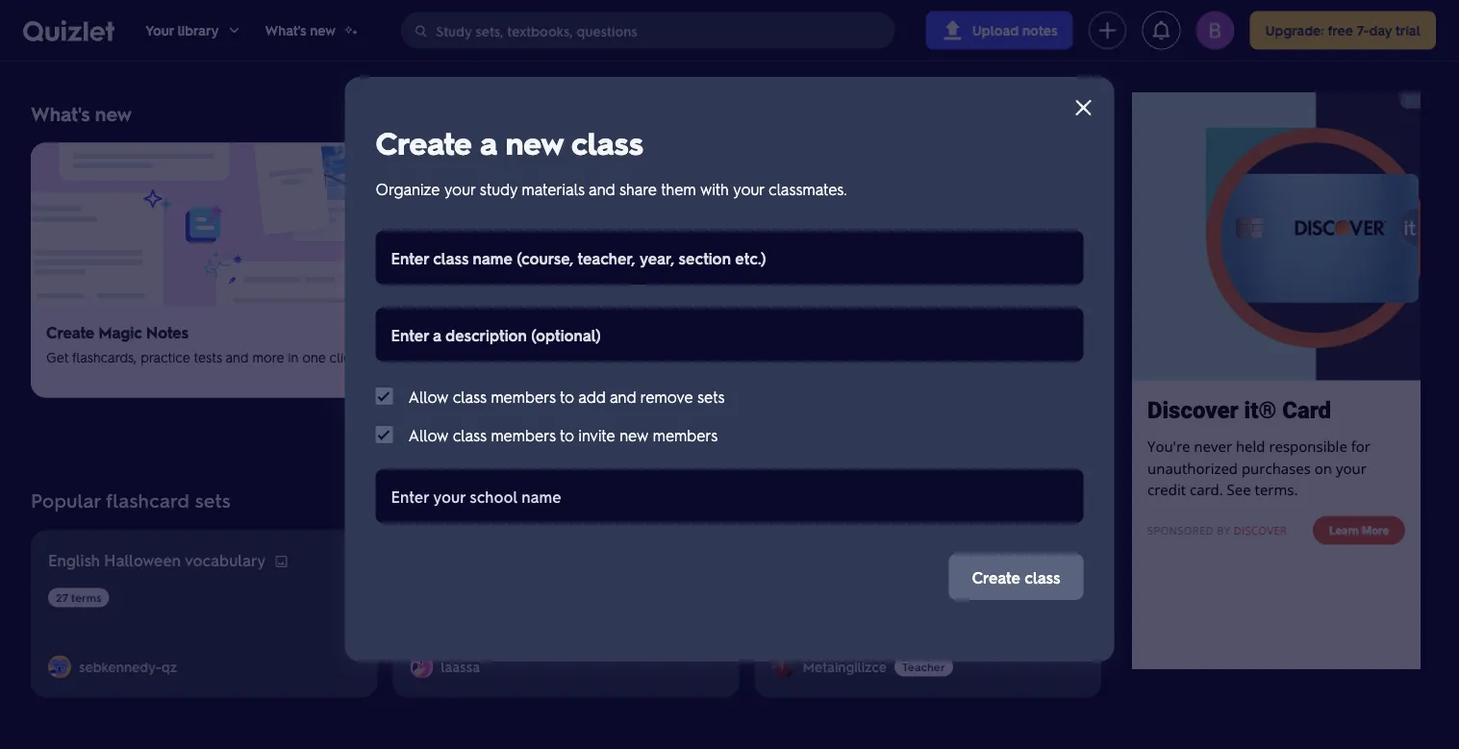 Task type: describe. For each thing, give the bounding box(es) containing it.
tutor
[[565, 322, 600, 343]]

create for create a new class
[[376, 122, 472, 162]]

helpful
[[807, 349, 849, 366]]

upgrade:
[[1266, 22, 1324, 39]]

Description (optional) text field
[[391, 312, 1069, 358]]

popular flashcard sets
[[31, 487, 231, 512]]

create class button
[[949, 554, 1084, 600]]

organize your study materials and share them with your classmates.
[[376, 178, 847, 199]]

flashcard
[[106, 487, 190, 512]]

new inside button
[[1072, 104, 1102, 124]]

class for create class
[[1025, 567, 1061, 587]]

in
[[288, 349, 299, 366]]

sets inside create a new class dialog
[[698, 386, 725, 407]]

free
[[1328, 22, 1354, 39]]

terms
[[71, 590, 102, 605]]

27 terms
[[56, 590, 102, 605]]

create for create magic notes get flashcards, practice tests and more in one click
[[46, 322, 94, 343]]

english
[[48, 550, 100, 571]]

to for add
[[560, 386, 574, 407]]

visit sebkennedy-qz's profile image
[[48, 656, 71, 679]]

1 horizontal spatial a
[[796, 349, 803, 366]]

upload image
[[942, 19, 965, 42]]

visit metaingilizce's profile image
[[772, 656, 795, 679]]

upgrade: free 7-day trial button
[[1250, 11, 1437, 50]]

remove
[[641, 386, 693, 407]]

get inside generate a quick summary get a helpful synopsis of what you are learning
[[770, 349, 793, 366]]

notes
[[146, 322, 189, 343]]

upload notes button
[[926, 11, 1073, 50]]

day
[[1370, 22, 1393, 39]]

upload notes
[[972, 22, 1058, 39]]

add
[[578, 386, 606, 407]]

metaingilizce link
[[803, 659, 895, 676]]

sebkennedy-qz link
[[79, 659, 185, 676]]

1 horizontal spatial what's new
[[265, 22, 336, 39]]

allow for allow class members to add and remove sets
[[408, 386, 449, 407]]

halloween
[[104, 550, 181, 571]]

qz
[[161, 659, 177, 676]]

organize
[[376, 178, 440, 199]]

members for add
[[491, 386, 556, 407]]

your left 'ai'
[[509, 322, 541, 343]]

flashcards,
[[72, 349, 137, 366]]

what's
[[1024, 104, 1068, 124]]

1 horizontal spatial what's
[[265, 22, 306, 39]]

members down remove
[[653, 425, 718, 445]]

27
[[56, 590, 68, 605]]

materials
[[522, 178, 585, 199]]

0 vertical spatial and
[[589, 178, 615, 199]]

more
[[253, 349, 284, 366]]

them
[[661, 178, 696, 199]]

sparkle image
[[344, 23, 359, 38]]

Class name text field
[[391, 235, 1069, 281]]

english halloween vocabulary
[[48, 550, 266, 571]]

upgrade: free 7-day trial
[[1266, 22, 1421, 39]]

with for engage
[[459, 349, 484, 366]]

generate a quick summary get a helpful synopsis of what you are learning
[[770, 322, 1057, 366]]

upload
[[972, 22, 1019, 39]]

explore
[[964, 104, 1020, 124]]

responsive
[[559, 349, 625, 366]]

close x image
[[1072, 96, 1095, 119]]

0 horizontal spatial what's
[[31, 101, 90, 126]]

create class
[[972, 567, 1061, 587]]

what's new link
[[265, 0, 359, 61]]

meet
[[408, 322, 445, 343]]

allow for allow class members to invite new members
[[408, 425, 449, 445]]

of
[[908, 349, 921, 366]]

learning
[[1007, 349, 1057, 366]]

synopsis
[[853, 349, 905, 366]]

invite
[[579, 425, 615, 445]]



Task type: vqa. For each thing, say whether or not it's contained in the screenshot.
the top Allow
yes



Task type: locate. For each thing, give the bounding box(es) containing it.
sebkennedy-
[[79, 659, 162, 676]]

with for them
[[701, 178, 729, 199]]

1 horizontal spatial get
[[770, 349, 793, 366]]

create
[[376, 122, 472, 162], [46, 322, 94, 343], [972, 567, 1021, 587]]

1 vertical spatial a
[[841, 322, 850, 343]]

notes
[[1023, 22, 1058, 39]]

Enter your school name text field
[[391, 473, 1069, 520]]

explore what's new
[[964, 104, 1102, 124]]

to
[[560, 386, 574, 407], [560, 425, 574, 445]]

magic
[[99, 322, 142, 343]]

image image
[[274, 554, 289, 570]]

teacher
[[903, 660, 946, 674]]

your right organize
[[445, 178, 476, 199]]

partner
[[665, 349, 711, 366]]

with right them
[[701, 178, 729, 199]]

1 allow from the top
[[408, 386, 449, 407]]

a for new
[[480, 122, 497, 162]]

members for invite
[[491, 425, 556, 445]]

practice
[[141, 349, 190, 366]]

None field
[[376, 470, 1084, 523]]

allow
[[408, 386, 449, 407], [408, 425, 449, 445]]

study inside meet q-chat: your ai tutor engage with your highly responsive study partner
[[629, 349, 662, 366]]

1 vertical spatial what's
[[31, 101, 90, 126]]

trial
[[1396, 22, 1421, 39]]

allow class members to invite new members
[[408, 425, 718, 445]]

ai
[[544, 322, 561, 343]]

classmates.
[[769, 178, 847, 199]]

and right add
[[610, 386, 636, 407]]

2 quizlet image from the top
[[23, 20, 115, 41]]

1 vertical spatial and
[[226, 349, 249, 366]]

7-
[[1357, 22, 1370, 39]]

members down the highly
[[491, 386, 556, 407]]

highly
[[519, 349, 555, 366]]

and left share
[[589, 178, 615, 199]]

1 horizontal spatial create
[[376, 122, 472, 162]]

members down allow class members to add and remove sets
[[491, 425, 556, 445]]

class inside create class button
[[1025, 567, 1061, 587]]

0 vertical spatial to
[[560, 386, 574, 407]]

0 vertical spatial with
[[701, 178, 729, 199]]

what's new
[[265, 22, 336, 39], [31, 101, 132, 126]]

get inside create magic notes get flashcards, practice tests and more in one click
[[46, 349, 68, 366]]

laassa
[[441, 659, 480, 676]]

create for create class
[[972, 567, 1021, 587]]

quick
[[853, 322, 895, 343]]

None search field
[[401, 12, 896, 49]]

a inside create a new class dialog
[[480, 122, 497, 162]]

meet q-chat: your ai tutor engage with your highly responsive study partner
[[408, 322, 711, 366]]

1 to from the top
[[560, 386, 574, 407]]

engage
[[408, 349, 455, 366]]

2 get from the left
[[770, 349, 793, 366]]

1 vertical spatial what's new
[[31, 101, 132, 126]]

1 horizontal spatial study
[[629, 349, 662, 366]]

click
[[330, 349, 357, 366]]

sets right remove
[[698, 386, 725, 407]]

explore what's new button
[[964, 100, 1102, 127]]

0 horizontal spatial study
[[480, 178, 518, 199]]

with
[[701, 178, 729, 199], [459, 349, 484, 366]]

and inside create magic notes get flashcards, practice tests and more in one click
[[226, 349, 249, 366]]

1 vertical spatial with
[[459, 349, 484, 366]]

your
[[445, 178, 476, 199], [734, 178, 765, 199], [509, 322, 541, 343], [488, 349, 515, 366]]

to for invite
[[560, 425, 574, 445]]

2 allow from the top
[[408, 425, 449, 445]]

close modal element
[[1069, 92, 1099, 123]]

share
[[620, 178, 657, 199]]

class for allow class members to invite new members
[[453, 425, 487, 445]]

1 vertical spatial allow
[[408, 425, 449, 445]]

summary
[[899, 322, 967, 343]]

generate
[[770, 322, 837, 343]]

0 vertical spatial study
[[480, 178, 518, 199]]

your down 'chat:'
[[488, 349, 515, 366]]

0 horizontal spatial create
[[46, 322, 94, 343]]

and
[[589, 178, 615, 199], [226, 349, 249, 366], [610, 386, 636, 407]]

2 vertical spatial and
[[610, 386, 636, 407]]

get down "generate"
[[770, 349, 793, 366]]

2 vertical spatial a
[[796, 349, 803, 366]]

1 horizontal spatial with
[[701, 178, 729, 199]]

class
[[572, 122, 644, 162], [453, 386, 487, 407], [453, 425, 487, 445], [1025, 567, 1061, 587]]

0 vertical spatial create
[[376, 122, 472, 162]]

you
[[957, 349, 980, 366]]

1 vertical spatial study
[[629, 349, 662, 366]]

2 to from the top
[[560, 425, 574, 445]]

1 horizontal spatial sets
[[698, 386, 725, 407]]

create inside create magic notes get flashcards, practice tests and more in one click
[[46, 322, 94, 343]]

english halloween vocabulary link
[[48, 550, 266, 571]]

sets up "vocabulary"
[[195, 487, 231, 512]]

1 vertical spatial sets
[[195, 487, 231, 512]]

search image
[[414, 24, 429, 39]]

sebkennedy-qz
[[79, 659, 177, 676]]

create a new class dialog
[[345, 77, 1115, 662]]

0 horizontal spatial a
[[480, 122, 497, 162]]

chat:
[[468, 322, 505, 343]]

q-
[[449, 322, 468, 343]]

are
[[984, 349, 1003, 366]]

create inside button
[[972, 567, 1021, 587]]

0 vertical spatial what's new
[[265, 22, 336, 39]]

a
[[480, 122, 497, 162], [841, 322, 850, 343], [796, 349, 803, 366]]

0 horizontal spatial with
[[459, 349, 484, 366]]

0 vertical spatial what's
[[265, 22, 306, 39]]

0 horizontal spatial what's new
[[31, 101, 132, 126]]

vocabulary
[[185, 550, 266, 571]]

0 horizontal spatial sets
[[195, 487, 231, 512]]

0 vertical spatial sets
[[698, 386, 725, 407]]

study
[[480, 178, 518, 199], [629, 349, 662, 366]]

study left partner
[[629, 349, 662, 366]]

advertisement region
[[1133, 92, 1421, 670]]

sets
[[698, 386, 725, 407], [195, 487, 231, 512]]

your left classmates. at the top
[[734, 178, 765, 199]]

0 vertical spatial allow
[[408, 386, 449, 407]]

study inside create a new class dialog
[[480, 178, 518, 199]]

2 vertical spatial create
[[972, 567, 1021, 587]]

class for allow class members to add and remove sets
[[453, 386, 487, 407]]

1 get from the left
[[46, 349, 68, 366]]

to left add
[[560, 386, 574, 407]]

tests
[[194, 349, 222, 366]]

what's
[[265, 22, 306, 39], [31, 101, 90, 126]]

with inside create a new class dialog
[[701, 178, 729, 199]]

0 vertical spatial a
[[480, 122, 497, 162]]

0 horizontal spatial get
[[46, 349, 68, 366]]

what
[[925, 349, 954, 366]]

new
[[310, 22, 336, 39], [95, 101, 132, 126], [1072, 104, 1102, 124], [506, 122, 563, 162], [620, 425, 649, 445]]

one
[[302, 349, 326, 366]]

get
[[46, 349, 68, 366], [770, 349, 793, 366]]

members
[[491, 386, 556, 407], [491, 425, 556, 445], [653, 425, 718, 445]]

none field inside create a new class dialog
[[376, 470, 1084, 523]]

quizlet image
[[23, 19, 115, 41], [23, 20, 115, 41]]

2 horizontal spatial create
[[972, 567, 1021, 587]]

allow class members to add and remove sets
[[408, 386, 725, 407]]

popular
[[31, 487, 101, 512]]

create a new class
[[376, 122, 644, 162]]

a for quick
[[841, 322, 850, 343]]

to left invite
[[560, 425, 574, 445]]

with down q-
[[459, 349, 484, 366]]

1 vertical spatial create
[[46, 322, 94, 343]]

2 horizontal spatial a
[[841, 322, 850, 343]]

1 vertical spatial to
[[560, 425, 574, 445]]

1 quizlet image from the top
[[23, 19, 115, 41]]

metaingilizce
[[803, 659, 887, 676]]

and right tests
[[226, 349, 249, 366]]

visit laassa's profile image
[[410, 656, 433, 679]]

study down create a new class
[[480, 178, 518, 199]]

laassa link
[[393, 531, 740, 698], [441, 659, 488, 676]]

with inside meet q-chat: your ai tutor engage with your highly responsive study partner
[[459, 349, 484, 366]]

get left flashcards,
[[46, 349, 68, 366]]

create magic notes get flashcards, practice tests and more in one click
[[46, 322, 357, 366]]



